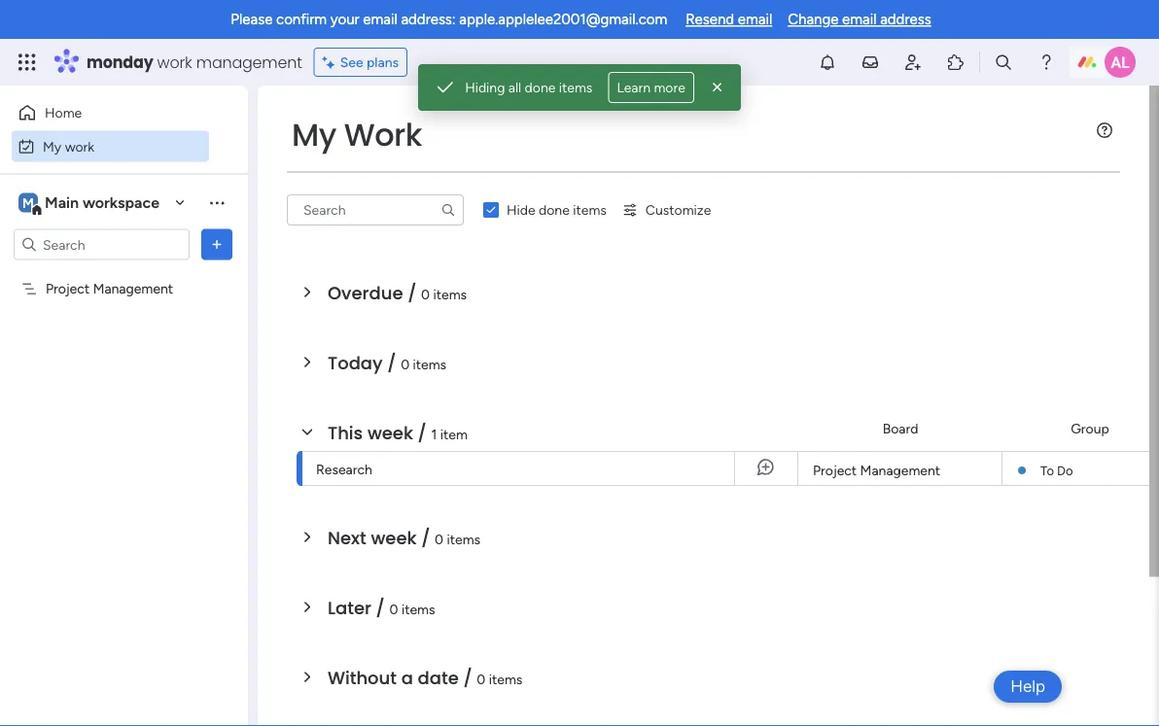Task type: vqa. For each thing, say whether or not it's contained in the screenshot.
Later
yes



Task type: describe. For each thing, give the bounding box(es) containing it.
hide
[[507, 202, 535, 218]]

/ right date at bottom left
[[463, 666, 472, 690]]

today
[[328, 351, 383, 375]]

later / 0 items
[[328, 596, 435, 620]]

please
[[231, 11, 273, 28]]

hiding all done items
[[465, 79, 593, 96]]

without a date / 0 items
[[328, 666, 523, 690]]

hiding
[[465, 79, 505, 96]]

apps image
[[946, 53, 966, 72]]

search image
[[440, 202, 456, 218]]

apple.applelee2001@gmail.com
[[459, 11, 667, 28]]

hide done items
[[507, 202, 607, 218]]

email for change email address
[[842, 11, 877, 28]]

this week / 1 item
[[328, 421, 468, 445]]

this
[[328, 421, 363, 445]]

project management link
[[810, 452, 990, 487]]

work for my
[[65, 138, 94, 155]]

home button
[[12, 97, 209, 128]]

0 inside without a date / 0 items
[[477, 671, 486, 687]]

learn more button
[[608, 72, 694, 103]]

help button
[[994, 671, 1062, 703]]

more
[[654, 79, 685, 96]]

all
[[508, 79, 521, 96]]

/ right "next"
[[421, 526, 430, 550]]

resend
[[686, 11, 734, 28]]

items inside the today / 0 items
[[413, 356, 446, 372]]

week for this
[[367, 421, 413, 445]]

address
[[880, 11, 931, 28]]

options image
[[207, 235, 227, 254]]

workspace selection element
[[18, 191, 162, 216]]

workspace image
[[18, 192, 38, 213]]

/ right overdue
[[408, 281, 417, 305]]

resend email link
[[686, 11, 772, 28]]

/ left 1
[[418, 421, 427, 445]]

email for resend email
[[738, 11, 772, 28]]

research
[[316, 461, 372, 477]]

items inside "next week / 0 items"
[[447, 531, 480, 547]]

week for next
[[371, 526, 417, 550]]

apple lee image
[[1105, 47, 1136, 78]]

see
[[340, 54, 363, 70]]

group
[[1071, 421, 1109, 437]]

help image
[[1037, 53, 1056, 72]]

menu image
[[1097, 123, 1112, 138]]

customize button
[[614, 194, 719, 226]]

items inside overdue / 0 items
[[433, 286, 467, 302]]

my for my work
[[43, 138, 61, 155]]

date
[[418, 666, 459, 690]]

select product image
[[18, 53, 37, 72]]

notifications image
[[818, 53, 837, 72]]

search everything image
[[994, 53, 1013, 72]]

items inside later / 0 items
[[402, 601, 435, 617]]

next week / 0 items
[[328, 526, 480, 550]]

management
[[196, 51, 302, 73]]

my work
[[292, 113, 422, 157]]

learn
[[617, 79, 651, 96]]

see plans
[[340, 54, 399, 70]]

learn more
[[617, 79, 685, 96]]

workspace options image
[[207, 193, 227, 212]]

your
[[330, 11, 359, 28]]

/ right later at the left bottom of page
[[376, 596, 385, 620]]

main
[[45, 194, 79, 212]]

home
[[45, 105, 82, 121]]

invite members image
[[903, 53, 923, 72]]

item
[[440, 426, 468, 442]]

without
[[328, 666, 397, 690]]

0 for overdue /
[[421, 286, 430, 302]]

help
[[1010, 677, 1045, 697]]

a
[[401, 666, 413, 690]]



Task type: locate. For each thing, give the bounding box(es) containing it.
please confirm your email address: apple.applelee2001@gmail.com
[[231, 11, 667, 28]]

/ right today
[[387, 351, 396, 375]]

0 horizontal spatial work
[[65, 138, 94, 155]]

to
[[1040, 463, 1054, 478]]

m
[[22, 194, 34, 211]]

1 vertical spatial management
[[860, 462, 940, 479]]

1 vertical spatial project
[[813, 462, 857, 479]]

alert
[[418, 64, 741, 111]]

0 horizontal spatial project management
[[46, 281, 173, 297]]

email right the your at the left top
[[363, 11, 397, 28]]

address:
[[401, 11, 456, 28]]

week left 1
[[367, 421, 413, 445]]

0 inside overdue / 0 items
[[421, 286, 430, 302]]

change email address
[[788, 11, 931, 28]]

done
[[525, 79, 556, 96], [539, 202, 570, 218]]

0 right overdue
[[421, 286, 430, 302]]

monday
[[87, 51, 153, 73]]

work right the monday
[[157, 51, 192, 73]]

plans
[[367, 54, 399, 70]]

project management down search in workspace field
[[46, 281, 173, 297]]

my work
[[43, 138, 94, 155]]

0 horizontal spatial project
[[46, 281, 90, 297]]

my inside button
[[43, 138, 61, 155]]

my work button
[[12, 131, 209, 162]]

project inside 'project management' link
[[813, 462, 857, 479]]

my down home
[[43, 138, 61, 155]]

do
[[1057, 463, 1073, 478]]

1 horizontal spatial my
[[292, 113, 336, 157]]

0 up later / 0 items
[[435, 531, 443, 547]]

management down board
[[860, 462, 940, 479]]

0 vertical spatial project
[[46, 281, 90, 297]]

1
[[431, 426, 437, 442]]

0 for today /
[[401, 356, 409, 372]]

1 horizontal spatial management
[[860, 462, 940, 479]]

email right resend
[[738, 11, 772, 28]]

workspace
[[83, 194, 159, 212]]

0 vertical spatial project management
[[46, 281, 173, 297]]

work for monday
[[157, 51, 192, 73]]

main workspace
[[45, 194, 159, 212]]

0 horizontal spatial management
[[93, 281, 173, 297]]

my left 'work'
[[292, 113, 336, 157]]

done right hide
[[539, 202, 570, 218]]

change
[[788, 11, 839, 28]]

management down search in workspace field
[[93, 281, 173, 297]]

0 horizontal spatial my
[[43, 138, 61, 155]]

work inside button
[[65, 138, 94, 155]]

0 for later /
[[389, 601, 398, 617]]

1 vertical spatial week
[[371, 526, 417, 550]]

email
[[363, 11, 397, 28], [738, 11, 772, 28], [842, 11, 877, 28]]

0 inside "next week / 0 items"
[[435, 531, 443, 547]]

2 email from the left
[[738, 11, 772, 28]]

customize
[[646, 202, 711, 218]]

board
[[883, 421, 918, 437]]

overdue / 0 items
[[328, 281, 467, 305]]

1 horizontal spatial email
[[738, 11, 772, 28]]

/
[[408, 281, 417, 305], [387, 351, 396, 375], [418, 421, 427, 445], [421, 526, 430, 550], [376, 596, 385, 620], [463, 666, 472, 690]]

0 vertical spatial done
[[525, 79, 556, 96]]

None search field
[[287, 194, 464, 226]]

work down home
[[65, 138, 94, 155]]

project management
[[46, 281, 173, 297], [813, 462, 940, 479]]

0 right date at bottom left
[[477, 671, 486, 687]]

overdue
[[328, 281, 403, 305]]

0 inside later / 0 items
[[389, 601, 398, 617]]

1 horizontal spatial work
[[157, 51, 192, 73]]

done inside alert
[[525, 79, 556, 96]]

1 horizontal spatial project
[[813, 462, 857, 479]]

week right "next"
[[371, 526, 417, 550]]

0 horizontal spatial email
[[363, 11, 397, 28]]

1 vertical spatial project management
[[813, 462, 940, 479]]

0 vertical spatial work
[[157, 51, 192, 73]]

3 email from the left
[[842, 11, 877, 28]]

confirm
[[276, 11, 327, 28]]

email up inbox icon
[[842, 11, 877, 28]]

change email address link
[[788, 11, 931, 28]]

items inside without a date / 0 items
[[489, 671, 523, 687]]

management
[[93, 281, 173, 297], [860, 462, 940, 479]]

later
[[328, 596, 371, 620]]

work
[[344, 113, 422, 157]]

week
[[367, 421, 413, 445], [371, 526, 417, 550]]

done right all
[[525, 79, 556, 96]]

0 right later at the left bottom of page
[[389, 601, 398, 617]]

project management down board
[[813, 462, 940, 479]]

alert containing hiding all done items
[[418, 64, 741, 111]]

1 vertical spatial work
[[65, 138, 94, 155]]

0 vertical spatial week
[[367, 421, 413, 445]]

to do
[[1040, 463, 1073, 478]]

0 vertical spatial management
[[93, 281, 173, 297]]

today / 0 items
[[328, 351, 446, 375]]

1 horizontal spatial project management
[[813, 462, 940, 479]]

my for my work
[[292, 113, 336, 157]]

project
[[46, 281, 90, 297], [813, 462, 857, 479]]

1 vertical spatial done
[[539, 202, 570, 218]]

inbox image
[[861, 53, 880, 72]]

Search in workspace field
[[41, 233, 162, 256]]

2 horizontal spatial email
[[842, 11, 877, 28]]

Filter dashboard by text search field
[[287, 194, 464, 226]]

0 right today
[[401, 356, 409, 372]]

monday work management
[[87, 51, 302, 73]]

0
[[421, 286, 430, 302], [401, 356, 409, 372], [435, 531, 443, 547], [389, 601, 398, 617], [477, 671, 486, 687]]

next
[[328, 526, 366, 550]]

project management inside 'project management' link
[[813, 462, 940, 479]]

my
[[292, 113, 336, 157], [43, 138, 61, 155]]

items
[[559, 79, 593, 96], [573, 202, 607, 218], [433, 286, 467, 302], [413, 356, 446, 372], [447, 531, 480, 547], [402, 601, 435, 617], [489, 671, 523, 687]]

close image
[[708, 78, 727, 97]]

1 email from the left
[[363, 11, 397, 28]]

work
[[157, 51, 192, 73], [65, 138, 94, 155]]

see plans button
[[314, 48, 408, 77]]

0 inside the today / 0 items
[[401, 356, 409, 372]]

resend email
[[686, 11, 772, 28]]



